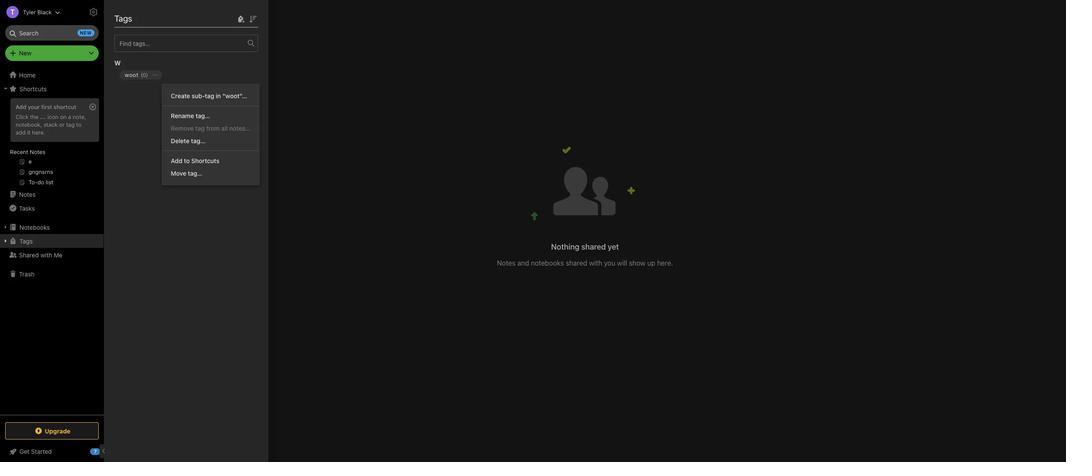 Task type: vqa. For each thing, say whether or not it's contained in the screenshot.
Move Tag… link
yes



Task type: locate. For each thing, give the bounding box(es) containing it.
shared with me inside shared with me element
[[117, 12, 176, 22]]

tags button
[[0, 234, 104, 248]]

tag inside icon on a note, notebook, stack or tag to add it here.
[[66, 121, 75, 128]]

1 vertical spatial add
[[171, 157, 183, 165]]

with left you at the right of the page
[[590, 260, 603, 267]]

1 vertical spatial here.
[[658, 260, 674, 267]]

up
[[648, 260, 656, 267]]

1 horizontal spatial here.
[[658, 260, 674, 267]]

shortcuts button
[[0, 82, 104, 96]]

1 horizontal spatial shared
[[117, 12, 144, 22]]

get started
[[20, 449, 52, 456]]

shortcut
[[54, 104, 76, 111]]

1 vertical spatial shared with me
[[19, 252, 63, 259]]

move tag… link
[[162, 167, 259, 180]]

2 vertical spatial tag…
[[188, 170, 203, 177]]

to
[[76, 121, 81, 128], [184, 157, 190, 165]]

"woot"…
[[223, 92, 247, 100]]

1 horizontal spatial with
[[146, 12, 162, 22]]

from
[[206, 125, 220, 132]]

notebooks
[[531, 260, 564, 267]]

to inside dropdown list menu
[[184, 157, 190, 165]]

here.
[[32, 129, 45, 136], [658, 260, 674, 267]]

in
[[216, 92, 221, 100]]

0 vertical spatial shared
[[117, 12, 144, 22]]

your
[[28, 104, 40, 111]]

0 vertical spatial shared with me
[[117, 12, 176, 22]]

shared
[[582, 243, 606, 252], [566, 260, 588, 267]]

1 vertical spatial me
[[54, 252, 63, 259]]

0 vertical spatial me
[[164, 12, 176, 22]]

with
[[146, 12, 162, 22], [41, 252, 52, 259], [590, 260, 603, 267]]

here. right it
[[32, 129, 45, 136]]

0 vertical spatial tags
[[114, 13, 132, 23]]

shared
[[117, 12, 144, 22], [19, 252, 39, 259]]

tyler black
[[23, 8, 52, 15]]

notes right recent
[[30, 149, 45, 156]]

0 horizontal spatial tag
[[66, 121, 75, 128]]

add inside dropdown list menu
[[171, 157, 183, 165]]

tag…
[[196, 112, 210, 120], [191, 137, 206, 145], [188, 170, 203, 177]]

add for add your first shortcut
[[16, 104, 26, 111]]

shortcuts down home
[[20, 85, 47, 93]]

tag… down "remove tag from all notes…" link
[[191, 137, 206, 145]]

shared right the settings image
[[117, 12, 144, 22]]

0 horizontal spatial add
[[16, 104, 26, 111]]

trash link
[[0, 267, 104, 281]]

dropdown list menu
[[162, 90, 259, 180]]

tag
[[205, 92, 214, 100], [66, 121, 75, 128], [195, 125, 205, 132]]

add
[[16, 104, 26, 111], [171, 157, 183, 165]]

tags right the settings image
[[114, 13, 132, 23]]

to up move tag…
[[184, 157, 190, 165]]

remove
[[171, 125, 194, 132]]

0 vertical spatial here.
[[32, 129, 45, 136]]

group
[[0, 96, 104, 191]]

1 vertical spatial tags
[[20, 238, 33, 245]]

tag… down add to shortcuts
[[188, 170, 203, 177]]

1 horizontal spatial shared with me
[[117, 12, 176, 22]]

with down tags button
[[41, 252, 52, 259]]

remove tag from all notes… link
[[162, 122, 259, 135]]

expand tags image
[[2, 238, 9, 245]]

it
[[27, 129, 30, 136]]

0 vertical spatial tag…
[[196, 112, 210, 120]]

1 vertical spatial shared
[[19, 252, 39, 259]]

0 horizontal spatial shared with me
[[19, 252, 63, 259]]

2 horizontal spatial with
[[590, 260, 603, 267]]

shared with me
[[117, 12, 176, 22], [19, 252, 63, 259]]

2 horizontal spatial tag
[[205, 92, 214, 100]]

tag… inside "link"
[[188, 170, 203, 177]]

shortcuts inside dropdown list menu
[[191, 157, 220, 165]]

notes inside shared with me element
[[497, 260, 516, 267]]

shared up notes and notebooks shared with you will show up here.
[[582, 243, 606, 252]]

0 vertical spatial add
[[16, 104, 26, 111]]

move
[[171, 170, 186, 177]]

icon on a note, notebook, stack or tag to add it here.
[[16, 114, 86, 136]]

notes inside 'link'
[[19, 191, 36, 198]]

to down the note,
[[76, 121, 81, 128]]

upgrade
[[45, 428, 71, 435]]

me down tags button
[[54, 252, 63, 259]]

new
[[80, 30, 92, 36]]

shared up trash at the left of the page
[[19, 252, 39, 259]]

tags down the "notebooks"
[[20, 238, 33, 245]]

tag… for delete tag…
[[191, 137, 206, 145]]

shortcuts
[[20, 85, 47, 93], [191, 157, 220, 165]]

1 horizontal spatial add
[[171, 157, 183, 165]]

1 vertical spatial notes
[[19, 191, 36, 198]]

black
[[37, 8, 52, 15]]

tree
[[0, 68, 104, 415]]

Account field
[[0, 3, 60, 21]]

add
[[16, 129, 26, 136]]

to inside icon on a note, notebook, stack or tag to add it here.
[[76, 121, 81, 128]]

0
[[143, 72, 146, 78]]

tasks button
[[0, 202, 104, 215]]

0 vertical spatial to
[[76, 121, 81, 128]]

1 vertical spatial shortcuts
[[191, 157, 220, 165]]

stack
[[44, 121, 58, 128]]

0 horizontal spatial me
[[54, 252, 63, 259]]

rename
[[171, 112, 194, 120]]

0 vertical spatial shared
[[582, 243, 606, 252]]

Help and Learning task checklist field
[[0, 446, 104, 459]]

tree containing home
[[0, 68, 104, 415]]

shortcuts inside button
[[20, 85, 47, 93]]

notes left 'and' on the left
[[497, 260, 516, 267]]

home
[[19, 71, 36, 79]]

shortcuts up move tag… "link"
[[191, 157, 220, 165]]

1 horizontal spatial shortcuts
[[191, 157, 220, 165]]

tag… up remove tag from all notes…
[[196, 112, 210, 120]]

1 vertical spatial to
[[184, 157, 190, 165]]

here. right up
[[658, 260, 674, 267]]

tags
[[114, 13, 132, 23], [20, 238, 33, 245]]

0 vertical spatial shortcuts
[[20, 85, 47, 93]]

shared with me inside shared with me link
[[19, 252, 63, 259]]

shared with me element
[[104, 0, 1067, 463]]

shared with me link
[[0, 248, 104, 262]]

notebooks link
[[0, 221, 104, 234]]

tag down a
[[66, 121, 75, 128]]

0 horizontal spatial tags
[[20, 238, 33, 245]]

all
[[221, 125, 228, 132]]

new search field
[[11, 25, 94, 41]]

0 horizontal spatial here.
[[32, 129, 45, 136]]

Search text field
[[11, 25, 93, 41]]

tags inside button
[[20, 238, 33, 245]]

me up find tags… text box
[[164, 12, 176, 22]]

1 vertical spatial tag…
[[191, 137, 206, 145]]

add up click
[[16, 104, 26, 111]]

tasks
[[19, 205, 35, 212]]

notes and notebooks shared with you will show up here.
[[497, 260, 674, 267]]

notebook,
[[16, 121, 42, 128]]

...
[[40, 114, 46, 120]]

me
[[164, 12, 176, 22], [54, 252, 63, 259]]

1 horizontal spatial tag
[[195, 125, 205, 132]]

notes up tasks
[[19, 191, 36, 198]]

here. inside shared with me element
[[658, 260, 674, 267]]

)
[[146, 72, 148, 78]]

tag left in
[[205, 92, 214, 100]]

with up find tags… text box
[[146, 12, 162, 22]]

0 horizontal spatial shared
[[19, 252, 39, 259]]

shared down nothing shared yet
[[566, 260, 588, 267]]

notes link
[[0, 188, 104, 202]]

show
[[630, 260, 646, 267]]

group containing add your first shortcut
[[0, 96, 104, 191]]

2 vertical spatial notes
[[497, 260, 516, 267]]

add your first shortcut
[[16, 104, 76, 111]]

notes
[[30, 149, 45, 156], [19, 191, 36, 198], [497, 260, 516, 267]]

me inside tree
[[54, 252, 63, 259]]

tag left from
[[195, 125, 205, 132]]

nothing shared yet
[[552, 243, 619, 252]]

1 vertical spatial with
[[41, 252, 52, 259]]

1 horizontal spatial tags
[[114, 13, 132, 23]]

here. inside icon on a note, notebook, stack or tag to add it here.
[[32, 129, 45, 136]]

2 vertical spatial with
[[590, 260, 603, 267]]

create sub-tag in "woot"…
[[171, 92, 247, 100]]

and
[[518, 260, 530, 267]]

0 horizontal spatial shortcuts
[[20, 85, 47, 93]]

1 horizontal spatial to
[[184, 157, 190, 165]]

add up move
[[171, 157, 183, 165]]

0 horizontal spatial to
[[76, 121, 81, 128]]



Task type: describe. For each thing, give the bounding box(es) containing it.
tag… for move tag…
[[188, 170, 203, 177]]

note,
[[73, 114, 86, 120]]

notes for notes
[[19, 191, 36, 198]]

7
[[94, 449, 97, 455]]

create
[[171, 92, 190, 100]]

tag… for rename tag…
[[196, 112, 210, 120]]

yet
[[608, 243, 619, 252]]

(
[[141, 72, 143, 78]]

a
[[68, 114, 71, 120]]

0 horizontal spatial with
[[41, 252, 52, 259]]

trash
[[19, 271, 35, 278]]

recent notes
[[10, 149, 45, 156]]

1 vertical spatial shared
[[566, 260, 588, 267]]

expand notebooks image
[[2, 224, 9, 231]]

move tag…
[[171, 170, 203, 177]]

you
[[604, 260, 616, 267]]

remove tag from all notes…
[[171, 125, 251, 132]]

0 vertical spatial with
[[146, 12, 162, 22]]

add to shortcuts link
[[162, 155, 259, 167]]

recent
[[10, 149, 28, 156]]

the
[[30, 114, 39, 120]]

notes…
[[230, 125, 251, 132]]

w row group
[[114, 52, 265, 94]]

Sort field
[[248, 13, 258, 24]]

create sub-tag in "woot"… link
[[162, 90, 259, 102]]

sub-
[[192, 92, 205, 100]]

tag inside "remove tag from all notes…" link
[[195, 125, 205, 132]]

group inside tree
[[0, 96, 104, 191]]

get
[[20, 449, 30, 456]]

nothing
[[552, 243, 580, 252]]

w
[[114, 59, 121, 67]]

icon
[[47, 114, 58, 120]]

notes for notes and notebooks shared with you will show up here.
[[497, 260, 516, 267]]

1 horizontal spatial me
[[164, 12, 176, 22]]

woot
[[125, 72, 139, 78]]

sort options image
[[248, 14, 258, 24]]

settings image
[[88, 7, 99, 17]]

create new tag image
[[236, 14, 246, 24]]

upgrade button
[[5, 423, 99, 440]]

notebooks
[[20, 224, 50, 231]]

tag inside create sub-tag in "woot"… link
[[205, 92, 214, 100]]

Find tags… text field
[[115, 37, 248, 49]]

first
[[41, 104, 52, 111]]

click to collapse image
[[101, 447, 107, 457]]

rename tag… link
[[162, 110, 259, 122]]

home link
[[0, 68, 104, 82]]

click
[[16, 114, 29, 120]]

delete tag… link
[[162, 135, 259, 147]]

tyler
[[23, 8, 36, 15]]

woot ( 0 )
[[125, 72, 148, 78]]

on
[[60, 114, 67, 120]]

Tag actions field
[[148, 70, 162, 80]]

delete
[[171, 137, 190, 145]]

add to shortcuts
[[171, 157, 220, 165]]

add for add to shortcuts
[[171, 157, 183, 165]]

started
[[31, 449, 52, 456]]

delete tag…
[[171, 137, 206, 145]]

new button
[[5, 46, 99, 61]]

woot row
[[114, 68, 265, 94]]

click the ...
[[16, 114, 46, 120]]

rename tag…
[[171, 112, 210, 120]]

or
[[59, 121, 65, 128]]

0 vertical spatial notes
[[30, 149, 45, 156]]

new
[[19, 49, 32, 57]]

will
[[618, 260, 628, 267]]



